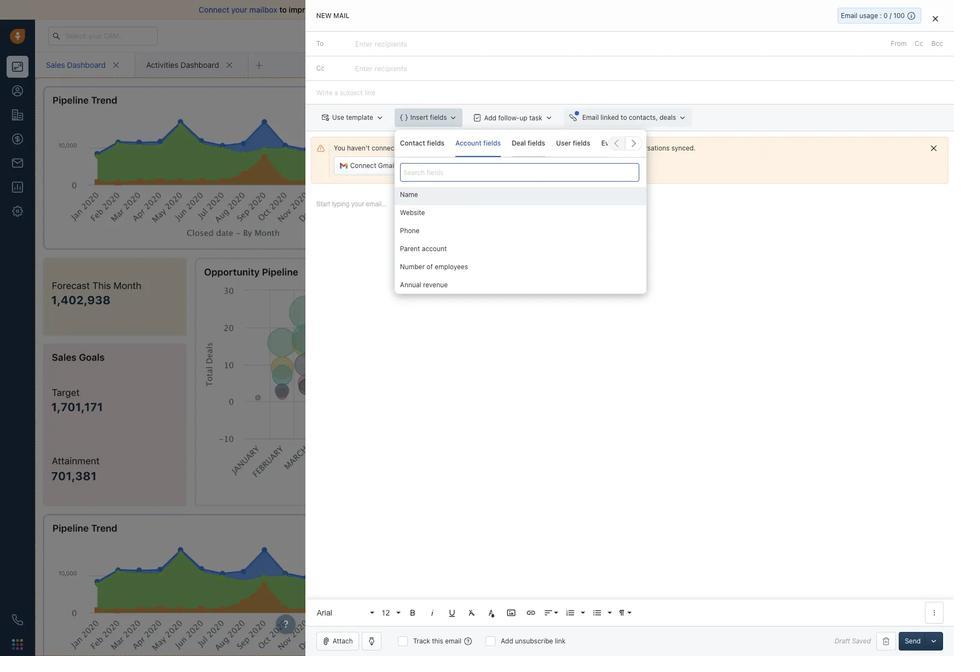 Task type: vqa. For each thing, say whether or not it's contained in the screenshot.
Connect a different email
yes



Task type: describe. For each thing, give the bounding box(es) containing it.
0 vertical spatial cc
[[915, 40, 924, 48]]

add unsubscribe link
[[501, 637, 566, 646]]

activities dashboard
[[146, 60, 219, 69]]

mail
[[334, 12, 350, 20]]

:
[[880, 12, 882, 20]]

insert image (⌘p) image
[[506, 608, 516, 618]]

add follow-up task
[[484, 114, 543, 122]]

plans
[[773, 31, 790, 39]]

improve
[[289, 5, 318, 14]]

attach button
[[316, 633, 359, 651]]

sales dashboard
[[46, 60, 106, 69]]

fields for insert fields
[[430, 113, 447, 122]]

phone image
[[12, 615, 23, 626]]

attach
[[333, 637, 353, 646]]

connect your mailbox link
[[199, 5, 280, 14]]

mailbox
[[249, 5, 278, 14]]

sales
[[46, 60, 65, 69]]

group containing name
[[395, 187, 647, 352]]

account fields link
[[456, 130, 501, 157]]

1 vertical spatial of
[[427, 263, 433, 271]]

add for add unsubscribe link
[[501, 637, 513, 646]]

phone element
[[7, 610, 28, 631]]

text color image
[[487, 608, 497, 618]]

use
[[332, 113, 344, 122]]

website
[[400, 209, 425, 217]]

email linked to contacts, deals button
[[564, 109, 692, 127]]

email usage : 0 / 100
[[841, 12, 905, 20]]

user
[[556, 139, 571, 147]]

use template button
[[316, 109, 389, 127]]

email image
[[846, 31, 854, 40]]

fields for event fields
[[621, 139, 639, 147]]

enable
[[384, 5, 408, 14]]

track this email
[[413, 637, 462, 646]]

deal fields
[[512, 139, 545, 147]]

to inside button
[[621, 113, 627, 122]]

link
[[555, 637, 566, 646]]

usage
[[860, 12, 878, 20]]

a
[[451, 162, 455, 170]]

saved
[[852, 638, 871, 646]]

paragraph format image
[[617, 608, 627, 618]]

application containing arial
[[305, 189, 955, 626]]

/
[[890, 12, 892, 20]]

close image
[[933, 15, 939, 22]]

number
[[400, 263, 425, 271]]

new
[[316, 12, 332, 20]]

bcc
[[932, 40, 944, 48]]

you
[[334, 144, 345, 152]]

send
[[905, 637, 921, 646]]

arial button
[[313, 602, 376, 624]]

draft saved
[[835, 638, 871, 646]]

to
[[316, 40, 324, 48]]

activities
[[146, 60, 178, 69]]

keep
[[595, 144, 609, 152]]

from
[[891, 40, 907, 48]]

connect gmail
[[350, 162, 396, 170]]

synced.
[[672, 144, 696, 152]]

add for add follow-up task
[[484, 114, 497, 122]]

phone
[[400, 227, 420, 235]]

clear formatting image
[[467, 608, 477, 618]]

name
[[400, 191, 418, 199]]

12 button
[[378, 602, 402, 624]]

account
[[422, 245, 447, 253]]

template
[[346, 113, 373, 122]]

fields for user fields
[[573, 139, 591, 147]]

user fields
[[556, 139, 591, 147]]

Enter recipients text field
[[355, 35, 409, 53]]

Search fields search field
[[400, 163, 640, 182]]

account
[[456, 139, 482, 147]]

deliverability
[[320, 5, 366, 14]]

gmail
[[378, 162, 396, 170]]

Enter recipients text field
[[355, 60, 409, 77]]

fields for contact fields
[[427, 139, 445, 147]]

ben.nelson1980@gmail.com
[[407, 144, 498, 152]]

number of employees
[[400, 263, 468, 271]]

deal fields link
[[512, 130, 545, 157]]

user fields link
[[556, 130, 591, 157]]

close image
[[938, 7, 944, 13]]

email for email usage : 0 / 100
[[841, 12, 858, 20]]

to right mailbox
[[280, 5, 287, 14]]

draft
[[835, 638, 851, 646]]

linked
[[601, 113, 619, 122]]

this
[[432, 637, 443, 646]]

event fields
[[601, 139, 639, 147]]

connect for connect your mailbox to improve deliverability and enable 2-way sync of email conversations.
[[199, 5, 229, 14]]

crm.
[[520, 144, 536, 152]]

annual revenue
[[400, 281, 448, 289]]



Task type: locate. For each thing, give the bounding box(es) containing it.
explore
[[748, 31, 771, 39]]

contacts,
[[629, 113, 658, 122]]

add follow-up task button
[[468, 109, 558, 127], [468, 109, 558, 127]]

fields right insert
[[430, 113, 447, 122]]

insert fields
[[411, 113, 447, 122]]

parent account
[[400, 245, 447, 253]]

employees
[[435, 263, 468, 271]]

1 horizontal spatial your
[[611, 144, 625, 152]]

fields for deal fields
[[528, 139, 545, 147]]

0 horizontal spatial of
[[427, 263, 433, 271]]

align image
[[544, 608, 554, 618]]

Write a subject line text field
[[305, 81, 955, 104]]

add left unsubscribe at the right bottom of the page
[[501, 637, 513, 646]]

connect inside connect gmail button
[[350, 162, 376, 170]]

connected
[[372, 144, 405, 152]]

unsubscribe
[[515, 637, 553, 646]]

you haven't connected ben.nelson1980@gmail.com to the crm. connect it now to keep your conversations synced.
[[334, 144, 696, 152]]

0 vertical spatial your
[[231, 5, 247, 14]]

what's new image
[[875, 33, 883, 40]]

to right linked
[[621, 113, 627, 122]]

event
[[601, 139, 619, 147]]

explore plans link
[[742, 29, 796, 42]]

fields inside contact fields link
[[427, 139, 445, 147]]

sync
[[434, 5, 451, 14]]

email right this in the bottom left of the page
[[445, 637, 462, 646]]

contact fields link
[[400, 130, 445, 157]]

different
[[456, 162, 483, 170]]

insert
[[411, 113, 428, 122]]

bold (⌘b) image
[[408, 608, 418, 618]]

way
[[418, 5, 432, 14]]

12
[[382, 609, 390, 617]]

2 horizontal spatial email
[[485, 162, 501, 170]]

0 vertical spatial of
[[453, 5, 461, 14]]

use template
[[332, 113, 373, 122]]

dashboard for sales dashboard
[[67, 60, 106, 69]]

connect left it
[[538, 144, 564, 152]]

dashboard
[[67, 60, 106, 69], [181, 60, 219, 69]]

1 dashboard from the left
[[67, 60, 106, 69]]

cc
[[915, 40, 924, 48], [316, 64, 325, 72]]

your right keep
[[611, 144, 625, 152]]

underline (⌘u) image
[[447, 608, 457, 618]]

connect a different email button
[[406, 157, 507, 175]]

email right sync
[[463, 5, 482, 14]]

deals
[[660, 113, 676, 122]]

the
[[508, 144, 518, 152]]

italic (⌘i) image
[[428, 608, 437, 618]]

100
[[894, 12, 905, 20]]

fields right contact
[[427, 139, 445, 147]]

unordered list image
[[592, 608, 602, 618]]

insert fields button
[[395, 109, 463, 127]]

0 vertical spatial email
[[463, 5, 482, 14]]

your
[[231, 5, 247, 14], [611, 144, 625, 152]]

account fields
[[456, 139, 501, 147]]

it
[[566, 144, 570, 152]]

fields right it
[[573, 139, 591, 147]]

to left the at the top right
[[500, 144, 506, 152]]

connect inside connect a different email button
[[423, 162, 449, 170]]

connect left a
[[423, 162, 449, 170]]

0 horizontal spatial your
[[231, 5, 247, 14]]

connect left mailbox
[[199, 5, 229, 14]]

email left usage
[[841, 12, 858, 20]]

contact
[[400, 139, 425, 147]]

contact fields
[[400, 139, 445, 147]]

new mail
[[316, 12, 350, 20]]

fields inside insert fields 'dropdown button'
[[430, 113, 447, 122]]

1 horizontal spatial add
[[501, 637, 513, 646]]

0 vertical spatial email
[[841, 12, 858, 20]]

1 horizontal spatial email
[[463, 5, 482, 14]]

add left follow-
[[484, 114, 497, 122]]

email
[[841, 12, 858, 20], [583, 113, 599, 122]]

now
[[572, 144, 585, 152]]

fields left the at the top right
[[484, 139, 501, 147]]

1 vertical spatial email
[[485, 162, 501, 170]]

connect your mailbox to improve deliverability and enable 2-way sync of email conversations.
[[199, 5, 537, 14]]

1 vertical spatial email
[[583, 113, 599, 122]]

dashboard right sales
[[67, 60, 106, 69]]

0 vertical spatial add
[[484, 114, 497, 122]]

0
[[884, 12, 888, 20]]

0 horizontal spatial add
[[484, 114, 497, 122]]

email inside connect a different email button
[[485, 162, 501, 170]]

cc down to
[[316, 64, 325, 72]]

conversations.
[[484, 5, 537, 14]]

2 vertical spatial email
[[445, 637, 462, 646]]

fields right the event
[[621, 139, 639, 147]]

cc left bcc
[[915, 40, 924, 48]]

connect
[[199, 5, 229, 14], [538, 144, 564, 152], [350, 162, 376, 170], [423, 162, 449, 170]]

1 horizontal spatial email
[[841, 12, 858, 20]]

more misc image
[[930, 608, 940, 618]]

dashboard for activities dashboard
[[181, 60, 219, 69]]

email linked to contacts, deals
[[583, 113, 676, 122]]

0 horizontal spatial dashboard
[[67, 60, 106, 69]]

email inside button
[[583, 113, 599, 122]]

event fields link
[[601, 130, 639, 157]]

1 vertical spatial your
[[611, 144, 625, 152]]

fields inside event fields link
[[621, 139, 639, 147]]

and
[[368, 5, 382, 14]]

up
[[520, 114, 528, 122]]

fields right "deal"
[[528, 139, 545, 147]]

fields for account fields
[[484, 139, 501, 147]]

0 horizontal spatial email
[[445, 637, 462, 646]]

revenue
[[423, 281, 448, 289]]

annual
[[400, 281, 421, 289]]

of
[[453, 5, 461, 14], [427, 263, 433, 271]]

1 vertical spatial cc
[[316, 64, 325, 72]]

of right sync
[[453, 5, 461, 14]]

dialog containing arial
[[305, 0, 955, 657]]

fields inside user fields link
[[573, 139, 591, 147]]

email left linked
[[583, 113, 599, 122]]

conversations
[[627, 144, 670, 152]]

0 horizontal spatial email
[[583, 113, 599, 122]]

add
[[484, 114, 497, 122], [501, 637, 513, 646]]

1 horizontal spatial cc
[[915, 40, 924, 48]]

explore plans
[[748, 31, 790, 39]]

connect a different email
[[423, 162, 501, 170]]

2 dashboard from the left
[[181, 60, 219, 69]]

dialog
[[305, 0, 955, 657]]

email
[[463, 5, 482, 14], [485, 162, 501, 170], [445, 637, 462, 646]]

1 horizontal spatial dashboard
[[181, 60, 219, 69]]

haven't
[[347, 144, 370, 152]]

arial
[[317, 609, 332, 617]]

connect for connect a different email
[[423, 162, 449, 170]]

of right number
[[427, 263, 433, 271]]

1 vertical spatial add
[[501, 637, 513, 646]]

connect gmail button
[[334, 157, 402, 175]]

dashboard right activities
[[181, 60, 219, 69]]

Search your CRM... text field
[[48, 27, 158, 45]]

to right now
[[586, 144, 593, 152]]

fields inside deal fields link
[[528, 139, 545, 147]]

application
[[305, 189, 955, 626]]

fields
[[430, 113, 447, 122], [427, 139, 445, 147], [484, 139, 501, 147], [528, 139, 545, 147], [573, 139, 591, 147], [621, 139, 639, 147]]

ordered list image
[[566, 608, 575, 618]]

fields inside account fields 'link'
[[484, 139, 501, 147]]

2-
[[410, 5, 418, 14]]

1 horizontal spatial of
[[453, 5, 461, 14]]

0 horizontal spatial cc
[[316, 64, 325, 72]]

email for email linked to contacts, deals
[[583, 113, 599, 122]]

deal
[[512, 139, 526, 147]]

send button
[[899, 633, 927, 651]]

task
[[530, 114, 543, 122]]

to
[[280, 5, 287, 14], [621, 113, 627, 122], [500, 144, 506, 152], [586, 144, 593, 152]]

email right the different
[[485, 162, 501, 170]]

group
[[395, 187, 647, 352]]

connect down haven't
[[350, 162, 376, 170]]

insert link (⌘k) image
[[526, 608, 536, 618]]

track
[[413, 637, 430, 646]]

connect for connect gmail
[[350, 162, 376, 170]]

freshworks switcher image
[[12, 640, 23, 650]]

your left mailbox
[[231, 5, 247, 14]]

your inside dialog
[[611, 144, 625, 152]]

parent
[[400, 245, 420, 253]]



